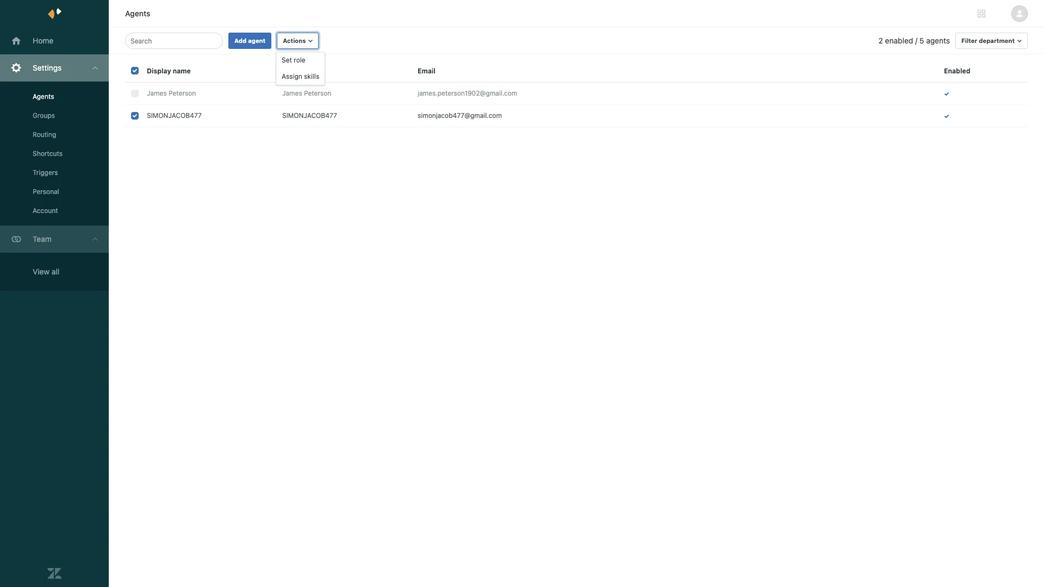 Task type: describe. For each thing, give the bounding box(es) containing it.
actions button
[[277, 33, 319, 49]]

display
[[147, 67, 171, 75]]

2 peterson from the left
[[304, 89, 332, 97]]

filter department button
[[956, 33, 1029, 49]]

1 james from the left
[[147, 89, 167, 97]]

enabled
[[945, 67, 971, 75]]

routing
[[33, 131, 56, 139]]

groups
[[33, 112, 55, 120]]

2 enabled / 5 agents
[[879, 36, 951, 45]]

email
[[418, 67, 436, 75]]

all
[[52, 267, 59, 276]]

add agent
[[235, 37, 266, 44]]

enabled
[[886, 36, 914, 45]]

james.peterson1902@gmail.com
[[418, 89, 518, 97]]

2
[[879, 36, 884, 45]]

2 james peterson from the left
[[282, 89, 332, 97]]

agent
[[248, 37, 266, 44]]

role
[[294, 56, 306, 64]]

/
[[916, 36, 918, 45]]

1 simonjacob477 from the left
[[147, 112, 202, 120]]

Search text field
[[131, 34, 214, 47]]

view
[[33, 267, 50, 276]]

team
[[33, 235, 52, 244]]

name
[[173, 67, 191, 75]]

filter
[[962, 37, 978, 44]]

0 horizontal spatial agents
[[33, 93, 54, 101]]

view all
[[33, 267, 59, 276]]

add
[[235, 37, 247, 44]]

display name
[[147, 67, 191, 75]]



Task type: vqa. For each thing, say whether or not it's contained in the screenshot.
A
no



Task type: locate. For each thing, give the bounding box(es) containing it.
set
[[282, 56, 292, 64]]

peterson down skills
[[304, 89, 332, 97]]

simonjacob477 down display name
[[147, 112, 202, 120]]

department
[[980, 37, 1015, 44]]

add agent button
[[229, 33, 272, 49]]

0 horizontal spatial james
[[147, 89, 167, 97]]

james peterson down skills
[[282, 89, 332, 97]]

simonjacob477@gmail.com
[[418, 112, 502, 120]]

skills
[[304, 72, 320, 81]]

james peterson
[[147, 89, 196, 97], [282, 89, 332, 97]]

peterson
[[169, 89, 196, 97], [304, 89, 332, 97]]

agents up groups
[[33, 93, 54, 101]]

1 horizontal spatial peterson
[[304, 89, 332, 97]]

triggers
[[33, 169, 58, 177]]

simonjacob477 down skills
[[282, 112, 337, 120]]

personal
[[33, 188, 59, 196]]

0 horizontal spatial james peterson
[[147, 89, 196, 97]]

0 horizontal spatial peterson
[[169, 89, 196, 97]]

zendesk products image
[[978, 10, 986, 17]]

agents up search text box
[[125, 9, 150, 18]]

5
[[920, 36, 925, 45]]

agents
[[927, 36, 951, 45]]

1 peterson from the left
[[169, 89, 196, 97]]

set role
[[282, 56, 306, 64]]

james down display
[[147, 89, 167, 97]]

shortcuts
[[33, 150, 63, 158]]

simonjacob477
[[147, 112, 202, 120], [282, 112, 337, 120]]

1 vertical spatial agents
[[33, 93, 54, 101]]

0 horizontal spatial simonjacob477
[[147, 112, 202, 120]]

2 james from the left
[[282, 89, 302, 97]]

1 horizontal spatial james peterson
[[282, 89, 332, 97]]

1 horizontal spatial agents
[[125, 9, 150, 18]]

assign
[[282, 72, 302, 81]]

settings
[[33, 63, 62, 72]]

assign skills
[[282, 72, 320, 81]]

filter department
[[962, 37, 1015, 44]]

james down the assign
[[282, 89, 302, 97]]

1 horizontal spatial simonjacob477
[[282, 112, 337, 120]]

home
[[33, 36, 53, 45]]

agents
[[125, 9, 150, 18], [33, 93, 54, 101]]

james
[[147, 89, 167, 97], [282, 89, 302, 97]]

james peterson down display name
[[147, 89, 196, 97]]

name
[[282, 67, 301, 75]]

peterson down name
[[169, 89, 196, 97]]

0 vertical spatial agents
[[125, 9, 150, 18]]

1 horizontal spatial james
[[282, 89, 302, 97]]

1 james peterson from the left
[[147, 89, 196, 97]]

2 simonjacob477 from the left
[[282, 112, 337, 120]]

account
[[33, 207, 58, 215]]

actions
[[283, 37, 306, 44]]



